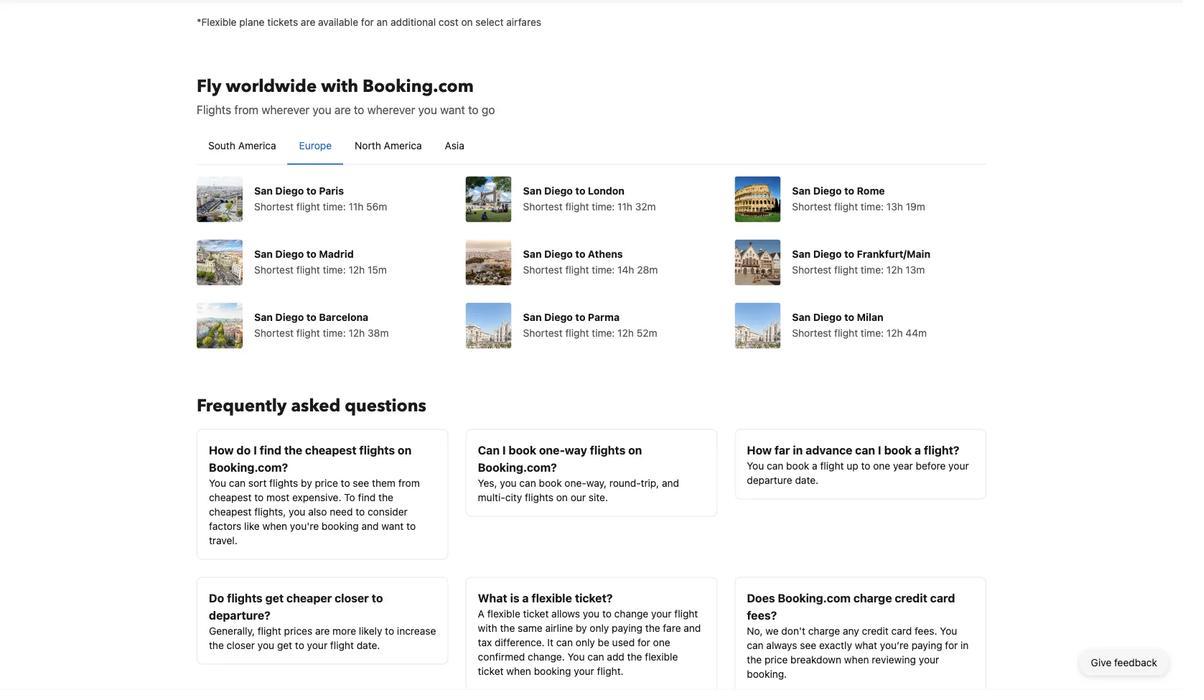 Task type: describe. For each thing, give the bounding box(es) containing it.
san for san diego to milan shortest flight time: 12h 44m
[[792, 311, 811, 323]]

your up fare
[[651, 608, 672, 619]]

one inside 'how far in advance can i book a flight? you can book a flight up to one year before your departure date.'
[[873, 460, 891, 471]]

0 vertical spatial cheapest
[[305, 443, 357, 457]]

0 vertical spatial only
[[590, 622, 609, 634]]

way,
[[587, 477, 607, 489]]

san diego to paris image
[[197, 176, 243, 222]]

to up to
[[341, 477, 350, 489]]

confirmed
[[478, 651, 525, 662]]

on right cost
[[461, 16, 473, 28]]

booking inside 'how do i find the cheapest flights on booking.com? you can sort flights by price to see them from cheapest to most expensive. to find the cheapest flights, you also need to consider factors like when you're booking and want to travel.'
[[322, 520, 359, 532]]

the inside do flights get cheaper closer to departure? generally, flight prices are more likely to increase the closer you get to your flight date.
[[209, 639, 224, 651]]

0 vertical spatial one-
[[539, 443, 565, 457]]

to inside san diego to paris shortest flight time: 11h 56m
[[306, 185, 317, 196]]

you inside 'does booking.com charge credit card fees? no, we don't charge any credit card fees. you can always see exactly what you're paying for in the price breakdown when reviewing your booking.'
[[940, 625, 958, 637]]

12h for 44m
[[887, 327, 903, 339]]

1 horizontal spatial ticket
[[523, 608, 549, 619]]

the inside 'does booking.com charge credit card fees? no, we don't charge any credit card fees. you can always see exactly what you're paying for in the price breakdown when reviewing your booking.'
[[747, 653, 762, 665]]

airfares
[[506, 16, 541, 28]]

book left way,
[[539, 477, 562, 489]]

when inside 'how do i find the cheapest flights on booking.com? you can sort flights by price to see them from cheapest to most expensive. to find the cheapest flights, you also need to consider factors like when you're booking and want to travel.'
[[262, 520, 287, 532]]

san diego to rome shortest flight time: 13h 19m
[[792, 185, 926, 212]]

2 vertical spatial flexible
[[645, 651, 678, 662]]

to down sort
[[254, 491, 264, 503]]

south america
[[208, 139, 276, 151]]

flight for london
[[566, 200, 589, 212]]

in inside 'how far in advance can i book a flight? you can book a flight up to one year before your departure date.'
[[793, 443, 803, 457]]

san diego to parma shortest flight time: 12h 52m
[[523, 311, 657, 339]]

book down far
[[786, 460, 810, 471]]

city
[[505, 491, 522, 503]]

0 horizontal spatial for
[[361, 16, 374, 28]]

what
[[855, 639, 878, 651]]

most
[[266, 491, 290, 503]]

for inside 'does booking.com charge credit card fees? no, we don't charge any credit card fees. you can always see exactly what you're paying for in the price breakdown when reviewing your booking.'
[[945, 639, 958, 651]]

to right the likely
[[385, 625, 394, 637]]

on inside 'how do i find the cheapest flights on booking.com? you can sort flights by price to see them from cheapest to most expensive. to find the cheapest flights, you also need to consider factors like when you're booking and want to travel.'
[[398, 443, 412, 457]]

factors
[[209, 520, 241, 532]]

i inside can i book one-way flights on booking.com? yes, you can book one-way, round-trip, and multi-city flights on our site.
[[503, 443, 506, 457]]

you inside the what is a flexible ticket? a flexible ticket allows you to change your flight with the same airline by only paying the fare and tax difference. it can only be used for one confirmed change. you can add the flexible ticket when booking your flight.
[[568, 651, 585, 662]]

north
[[355, 139, 381, 151]]

more
[[333, 625, 356, 637]]

flight down more
[[330, 639, 354, 651]]

paying inside 'does booking.com charge credit card fees? no, we don't charge any credit card fees. you can always see exactly what you're paying for in the price breakdown when reviewing your booking.'
[[912, 639, 943, 651]]

fly worldwide with booking.com flights from wherever you are to wherever you want to go
[[197, 75, 495, 116]]

one inside the what is a flexible ticket? a flexible ticket allows you to change your flight with the same airline by only paying the fare and tax difference. it can only be used for one confirmed change. you can add the flexible ticket when booking your flight.
[[653, 636, 670, 648]]

up
[[847, 460, 859, 471]]

flight for rome
[[835, 200, 858, 212]]

by inside 'how do i find the cheapest flights on booking.com? you can sort flights by price to see them from cheapest to most expensive. to find the cheapest flights, you also need to consider factors like when you're booking and want to travel.'
[[301, 477, 312, 489]]

madrid
[[319, 248, 354, 260]]

shortest for san diego to madrid shortest flight time: 12h 15m
[[254, 264, 294, 275]]

1 vertical spatial ticket
[[478, 665, 504, 677]]

to inside san diego to parma shortest flight time: 12h 52m
[[575, 311, 586, 323]]

0 horizontal spatial flexible
[[487, 608, 521, 619]]

give
[[1091, 657, 1112, 669]]

breakdown
[[791, 653, 842, 665]]

the down used
[[627, 651, 642, 662]]

san diego to london image
[[466, 176, 512, 222]]

worldwide
[[226, 75, 317, 98]]

site.
[[589, 491, 608, 503]]

1 horizontal spatial a
[[812, 460, 818, 471]]

to inside the san diego to rome shortest flight time: 13h 19m
[[845, 185, 855, 196]]

rome
[[857, 185, 885, 196]]

tax
[[478, 636, 492, 648]]

you're
[[880, 639, 909, 651]]

you up asia button
[[418, 103, 437, 116]]

plane
[[239, 16, 265, 28]]

cost
[[439, 16, 459, 28]]

and inside the what is a flexible ticket? a flexible ticket allows you to change your flight with the same airline by only paying the fare and tax difference. it can only be used for one confirmed change. you can add the flexible ticket when booking your flight.
[[684, 622, 701, 634]]

any
[[843, 625, 859, 637]]

can right the it
[[556, 636, 573, 648]]

price inside 'how do i find the cheapest flights on booking.com? you can sort flights by price to see them from cheapest to most expensive. to find the cheapest flights, you also need to consider factors like when you're booking and want to travel.'
[[315, 477, 338, 489]]

15m
[[368, 264, 387, 275]]

we
[[766, 625, 779, 637]]

frequently
[[197, 394, 287, 418]]

fees.
[[915, 625, 938, 637]]

departure
[[747, 474, 793, 486]]

tickets
[[267, 16, 298, 28]]

select
[[476, 16, 504, 28]]

12h for 52m
[[618, 327, 634, 339]]

are inside do flights get cheaper closer to departure? generally, flight prices are more likely to increase the closer you get to your flight date.
[[315, 625, 330, 637]]

how far in advance can i book a flight? you can book a flight up to one year before your departure date.
[[747, 443, 969, 486]]

and inside can i book one-way flights on booking.com? yes, you can book one-way, round-trip, and multi-city flights on our site.
[[662, 477, 679, 489]]

are inside fly worldwide with booking.com flights from wherever you are to wherever you want to go
[[335, 103, 351, 116]]

san diego to frankfurt/main shortest flight time: 12h 13m
[[792, 248, 931, 275]]

frequently asked questions
[[197, 394, 426, 418]]

13m
[[906, 264, 925, 275]]

can i book one-way flights on booking.com? yes, you can book one-way, round-trip, and multi-city flights on our site.
[[478, 443, 679, 503]]

can up 'up'
[[855, 443, 876, 457]]

san diego to barcelona image
[[197, 303, 243, 349]]

flight inside 'how far in advance can i book a flight? you can book a flight up to one year before your departure date.'
[[820, 460, 844, 471]]

flight for parma
[[566, 327, 589, 339]]

increase
[[397, 625, 436, 637]]

to inside san diego to madrid shortest flight time: 12h 15m
[[306, 248, 317, 260]]

give feedback
[[1091, 657, 1158, 669]]

south america button
[[197, 127, 288, 164]]

0 horizontal spatial card
[[892, 625, 912, 637]]

you up europe
[[313, 103, 331, 116]]

san diego to milan shortest flight time: 12h 44m
[[792, 311, 927, 339]]

flight for frankfurt/main
[[835, 264, 858, 275]]

does booking.com charge credit card fees? no, we don't charge any credit card fees. you can always see exactly what you're paying for in the price breakdown when reviewing your booking.
[[747, 591, 969, 680]]

can up the departure
[[767, 460, 784, 471]]

the left fare
[[645, 622, 660, 634]]

america for south america
[[238, 139, 276, 151]]

and inside 'how do i find the cheapest flights on booking.com? you can sort flights by price to see them from cheapest to most expensive. to find the cheapest flights, you also need to consider factors like when you're booking and want to travel.'
[[362, 520, 379, 532]]

year
[[893, 460, 913, 471]]

in inside 'does booking.com charge credit card fees? no, we don't charge any credit card fees. you can always see exactly what you're paying for in the price breakdown when reviewing your booking.'
[[961, 639, 969, 651]]

san for san diego to athens shortest flight time: 14h 28m
[[523, 248, 542, 260]]

you inside can i book one-way flights on booking.com? yes, you can book one-way, round-trip, and multi-city flights on our site.
[[500, 477, 517, 489]]

san diego to athens shortest flight time: 14h 28m
[[523, 248, 658, 275]]

19m
[[906, 200, 926, 212]]

booking.
[[747, 668, 787, 680]]

before
[[916, 460, 946, 471]]

your inside do flights get cheaper closer to departure? generally, flight prices are more likely to increase the closer you get to your flight date.
[[307, 639, 328, 651]]

to down consider
[[407, 520, 416, 532]]

the down frequently asked questions
[[284, 443, 302, 457]]

travel.
[[209, 534, 238, 546]]

1 vertical spatial only
[[576, 636, 595, 648]]

shortest for san diego to athens shortest flight time: 14h 28m
[[523, 264, 563, 275]]

san for san diego to rome shortest flight time: 13h 19m
[[792, 185, 811, 196]]

your left flight.
[[574, 665, 594, 677]]

price inside 'does booking.com charge credit card fees? no, we don't charge any credit card fees. you can always see exactly what you're paying for in the price breakdown when reviewing your booking.'
[[765, 653, 788, 665]]

32m
[[635, 200, 656, 212]]

time: for madrid
[[323, 264, 346, 275]]

flights inside do flights get cheaper closer to departure? generally, flight prices are more likely to increase the closer you get to your flight date.
[[227, 591, 263, 605]]

can inside can i book one-way flights on booking.com? yes, you can book one-way, round-trip, and multi-city flights on our site.
[[520, 477, 536, 489]]

for inside the what is a flexible ticket? a flexible ticket allows you to change your flight with the same airline by only paying the fare and tax difference. it can only be used for one confirmed change. you can add the flexible ticket when booking your flight.
[[638, 636, 651, 648]]

1 vertical spatial get
[[277, 639, 292, 651]]

difference.
[[495, 636, 545, 648]]

book up year
[[884, 443, 912, 457]]

0 vertical spatial credit
[[895, 591, 928, 605]]

from inside fly worldwide with booking.com flights from wherever you are to wherever you want to go
[[234, 103, 259, 116]]

airline
[[545, 622, 573, 634]]

expensive.
[[292, 491, 341, 503]]

date. inside 'how far in advance can i book a flight? you can book a flight up to one year before your departure date.'
[[795, 474, 819, 486]]

time: for athens
[[592, 264, 615, 275]]

asia button
[[433, 127, 476, 164]]

shortest for san diego to parma shortest flight time: 12h 52m
[[523, 327, 563, 339]]

*flexible
[[197, 16, 237, 28]]

be
[[598, 636, 610, 648]]

sort
[[248, 477, 267, 489]]

flight for milan
[[835, 327, 858, 339]]

london
[[588, 185, 625, 196]]

ticket?
[[575, 591, 613, 605]]

also
[[308, 506, 327, 517]]

booking inside the what is a flexible ticket? a flexible ticket allows you to change your flight with the same airline by only paying the fare and tax difference. it can only be used for one confirmed change. you can add the flexible ticket when booking your flight.
[[534, 665, 571, 677]]

on up round-
[[628, 443, 642, 457]]

it
[[548, 636, 554, 648]]

san diego to frankfurt/main image
[[735, 239, 781, 285]]

always
[[767, 639, 798, 651]]

our
[[571, 491, 586, 503]]

0 vertical spatial charge
[[854, 591, 892, 605]]

need
[[330, 506, 353, 517]]

trip,
[[641, 477, 659, 489]]

when inside 'does booking.com charge credit card fees? no, we don't charge any credit card fees. you can always see exactly what you're paying for in the price breakdown when reviewing your booking.'
[[844, 653, 869, 665]]

to down prices
[[295, 639, 304, 651]]

44m
[[906, 327, 927, 339]]

used
[[612, 636, 635, 648]]

when inside the what is a flexible ticket? a flexible ticket allows you to change your flight with the same airline by only paying the fare and tax difference. it can only be used for one confirmed change. you can add the flexible ticket when booking your flight.
[[506, 665, 531, 677]]

you inside 'how do i find the cheapest flights on booking.com? you can sort flights by price to see them from cheapest to most expensive. to find the cheapest flights, you also need to consider factors like when you're booking and want to travel.'
[[289, 506, 306, 517]]

2 horizontal spatial a
[[915, 443, 921, 457]]

booking.com inside 'does booking.com charge credit card fees? no, we don't charge any credit card fees. you can always see exactly what you're paying for in the price breakdown when reviewing your booking.'
[[778, 591, 851, 605]]

diego for parma
[[544, 311, 573, 323]]

them
[[372, 477, 396, 489]]

diego for london
[[544, 185, 573, 196]]

fare
[[663, 622, 681, 634]]

flights,
[[254, 506, 286, 517]]

want inside fly worldwide with booking.com flights from wherever you are to wherever you want to go
[[440, 103, 465, 116]]

booking.com inside fly worldwide with booking.com flights from wherever you are to wherever you want to go
[[363, 75, 474, 98]]

a inside the what is a flexible ticket? a flexible ticket allows you to change your flight with the same airline by only paying the fare and tax difference. it can only be used for one confirmed change. you can add the flexible ticket when booking your flight.
[[522, 591, 529, 605]]

can inside 'does booking.com charge credit card fees? no, we don't charge any credit card fees. you can always see exactly what you're paying for in the price breakdown when reviewing your booking.'
[[747, 639, 764, 651]]

0 vertical spatial are
[[301, 16, 315, 28]]

date. inside do flights get cheaper closer to departure? generally, flight prices are more likely to increase the closer you get to your flight date.
[[357, 639, 380, 651]]

1 vertical spatial cheapest
[[209, 491, 252, 503]]

what
[[478, 591, 508, 605]]

europe button
[[288, 127, 343, 164]]

by inside the what is a flexible ticket? a flexible ticket allows you to change your flight with the same airline by only paying the fare and tax difference. it can only be used for one confirmed change. you can add the flexible ticket when booking your flight.
[[576, 622, 587, 634]]

12h for 13m
[[887, 264, 903, 275]]

14h
[[618, 264, 634, 275]]

flights right way
[[590, 443, 626, 457]]

to inside san diego to milan shortest flight time: 12h 44m
[[845, 311, 855, 323]]

to up the likely
[[372, 591, 383, 605]]

do
[[237, 443, 251, 457]]

tab list containing south america
[[197, 127, 987, 166]]

on left our
[[556, 491, 568, 503]]



Task type: vqa. For each thing, say whether or not it's contained in the screenshot.
bottommost a
yes



Task type: locate. For each thing, give the bounding box(es) containing it.
flights
[[197, 103, 231, 116]]

0 horizontal spatial how
[[209, 443, 234, 457]]

0 horizontal spatial 11h
[[349, 200, 364, 212]]

in right far
[[793, 443, 803, 457]]

san diego to parma image
[[466, 303, 512, 349]]

shortest right the san diego to madrid image
[[254, 264, 294, 275]]

fly
[[197, 75, 222, 98]]

time: inside san diego to london shortest flight time: 11h 32m
[[592, 200, 615, 212]]

how for how do i find the cheapest flights on booking.com?
[[209, 443, 234, 457]]

credit up what
[[862, 625, 889, 637]]

how
[[209, 443, 234, 457], [747, 443, 772, 457]]

diego left madrid
[[275, 248, 304, 260]]

time: down barcelona
[[323, 327, 346, 339]]

can
[[855, 443, 876, 457], [767, 460, 784, 471], [229, 477, 246, 489], [520, 477, 536, 489], [556, 636, 573, 648], [747, 639, 764, 651], [588, 651, 604, 662]]

available
[[318, 16, 358, 28]]

san inside san diego to london shortest flight time: 11h 32m
[[523, 185, 542, 196]]

0 vertical spatial booking
[[322, 520, 359, 532]]

shortest inside san diego to paris shortest flight time: 11h 56m
[[254, 200, 294, 212]]

0 horizontal spatial from
[[234, 103, 259, 116]]

0 vertical spatial with
[[321, 75, 358, 98]]

shortest inside san diego to madrid shortest flight time: 12h 15m
[[254, 264, 294, 275]]

you left sort
[[209, 477, 226, 489]]

can inside 'how do i find the cheapest flights on booking.com? you can sort flights by price to see them from cheapest to most expensive. to find the cheapest flights, you also need to consider factors like when you're booking and want to travel.'
[[229, 477, 246, 489]]

1 vertical spatial see
[[800, 639, 817, 651]]

san for san diego to madrid shortest flight time: 12h 15m
[[254, 248, 273, 260]]

how for how far in advance can i book a flight?
[[747, 443, 772, 457]]

your
[[949, 460, 969, 471], [651, 608, 672, 619], [307, 639, 328, 651], [919, 653, 940, 665], [574, 665, 594, 677]]

1 vertical spatial charge
[[808, 625, 840, 637]]

the up consider
[[378, 491, 393, 503]]

shortest right san diego to parma image at the left
[[523, 327, 563, 339]]

diego for rome
[[813, 185, 842, 196]]

what is a flexible ticket? a flexible ticket allows you to change your flight with the same airline by only paying the fare and tax difference. it can only be used for one confirmed change. you can add the flexible ticket when booking your flight.
[[478, 591, 701, 677]]

to inside 'how far in advance can i book a flight? you can book a flight up to one year before your departure date.'
[[861, 460, 871, 471]]

for right used
[[638, 636, 651, 648]]

0 vertical spatial date.
[[795, 474, 819, 486]]

1 vertical spatial find
[[358, 491, 376, 503]]

is
[[510, 591, 520, 605]]

0 horizontal spatial find
[[260, 443, 281, 457]]

how inside 'how far in advance can i book a flight? you can book a flight up to one year before your departure date.'
[[747, 443, 772, 457]]

0 vertical spatial by
[[301, 477, 312, 489]]

0 vertical spatial and
[[662, 477, 679, 489]]

12h inside san diego to milan shortest flight time: 12h 44m
[[887, 327, 903, 339]]

0 vertical spatial closer
[[335, 591, 369, 605]]

shortest inside san diego to barcelona shortest flight time: 12h 38m
[[254, 327, 294, 339]]

shortest for san diego to paris shortest flight time: 11h 56m
[[254, 200, 294, 212]]

book
[[509, 443, 537, 457], [884, 443, 912, 457], [786, 460, 810, 471], [539, 477, 562, 489]]

1 horizontal spatial find
[[358, 491, 376, 503]]

from inside 'how do i find the cheapest flights on booking.com? you can sort flights by price to see them from cheapest to most expensive. to find the cheapest flights, you also need to consider factors like when you're booking and want to travel.'
[[398, 477, 420, 489]]

to up north
[[354, 103, 364, 116]]

with inside fly worldwide with booking.com flights from wherever you are to wherever you want to go
[[321, 75, 358, 98]]

1 vertical spatial flexible
[[487, 608, 521, 619]]

1 vertical spatial with
[[478, 622, 497, 634]]

see up to
[[353, 477, 369, 489]]

diego for barcelona
[[275, 311, 304, 323]]

time: down madrid
[[323, 264, 346, 275]]

shortest for san diego to london shortest flight time: 11h 32m
[[523, 200, 563, 212]]

1 horizontal spatial date.
[[795, 474, 819, 486]]

flight inside san diego to athens shortest flight time: 14h 28m
[[566, 264, 589, 275]]

booking down change.
[[534, 665, 571, 677]]

advance
[[806, 443, 853, 457]]

time: inside san diego to athens shortest flight time: 14h 28m
[[592, 264, 615, 275]]

0 vertical spatial want
[[440, 103, 465, 116]]

time: for frankfurt/main
[[861, 264, 884, 275]]

san diego to athens image
[[466, 239, 512, 285]]

your inside 'how far in advance can i book a flight? you can book a flight up to one year before your departure date.'
[[949, 460, 969, 471]]

12h inside san diego to madrid shortest flight time: 12h 15m
[[349, 264, 365, 275]]

1 horizontal spatial credit
[[895, 591, 928, 605]]

11h left 56m
[[349, 200, 364, 212]]

see inside 'how do i find the cheapest flights on booking.com? you can sort flights by price to see them from cheapest to most expensive. to find the cheapest flights, you also need to consider factors like when you're booking and want to travel.'
[[353, 477, 369, 489]]

0 vertical spatial a
[[915, 443, 921, 457]]

additional
[[391, 16, 436, 28]]

shortest inside san diego to frankfurt/main shortest flight time: 12h 13m
[[792, 264, 832, 275]]

you inside do flights get cheaper closer to departure? generally, flight prices are more likely to increase the closer you get to your flight date.
[[258, 639, 274, 651]]

12h inside san diego to barcelona shortest flight time: 12h 38m
[[349, 327, 365, 339]]

to left athens
[[575, 248, 586, 260]]

when down what
[[844, 653, 869, 665]]

are right tickets
[[301, 16, 315, 28]]

flight down athens
[[566, 264, 589, 275]]

flexible up allows
[[532, 591, 572, 605]]

diego down the san diego to rome shortest flight time: 13h 19m
[[813, 248, 842, 260]]

1 horizontal spatial booking.com
[[778, 591, 851, 605]]

shortest inside san diego to london shortest flight time: 11h 32m
[[523, 200, 563, 212]]

san diego to barcelona shortest flight time: 12h 38m
[[254, 311, 389, 339]]

from
[[234, 103, 259, 116], [398, 477, 420, 489]]

2 horizontal spatial flexible
[[645, 651, 678, 662]]

date.
[[795, 474, 819, 486], [357, 639, 380, 651]]

0 vertical spatial get
[[265, 591, 284, 605]]

time: inside san diego to madrid shortest flight time: 12h 15m
[[323, 264, 346, 275]]

charge up any
[[854, 591, 892, 605]]

europe
[[299, 139, 332, 151]]

san diego to paris shortest flight time: 11h 56m
[[254, 185, 387, 212]]

2 horizontal spatial and
[[684, 622, 701, 634]]

you inside 'how far in advance can i book a flight? you can book a flight up to one year before your departure date.'
[[747, 460, 764, 471]]

frankfurt/main
[[857, 248, 931, 260]]

11h inside san diego to paris shortest flight time: 11h 56m
[[349, 200, 364, 212]]

north america
[[355, 139, 422, 151]]

san inside san diego to madrid shortest flight time: 12h 15m
[[254, 248, 273, 260]]

san diego to rome image
[[735, 176, 781, 222]]

san for san diego to parma shortest flight time: 12h 52m
[[523, 311, 542, 323]]

2 11h from the left
[[618, 200, 633, 212]]

flight inside san diego to frankfurt/main shortest flight time: 12h 13m
[[835, 264, 858, 275]]

when down flights,
[[262, 520, 287, 532]]

time: for parma
[[592, 327, 615, 339]]

2 how from the left
[[747, 443, 772, 457]]

1 horizontal spatial how
[[747, 443, 772, 457]]

and down consider
[[362, 520, 379, 532]]

2 wherever from the left
[[367, 103, 415, 116]]

1 horizontal spatial and
[[662, 477, 679, 489]]

2 vertical spatial cheapest
[[209, 506, 252, 517]]

shortest right san diego to paris image
[[254, 200, 294, 212]]

1 horizontal spatial america
[[384, 139, 422, 151]]

2 vertical spatial a
[[522, 591, 529, 605]]

0 vertical spatial see
[[353, 477, 369, 489]]

an
[[377, 16, 388, 28]]

only
[[590, 622, 609, 634], [576, 636, 595, 648]]

diego inside san diego to parma shortest flight time: 12h 52m
[[544, 311, 573, 323]]

from right them
[[398, 477, 420, 489]]

don't
[[782, 625, 806, 637]]

want inside 'how do i find the cheapest flights on booking.com? you can sort flights by price to see them from cheapest to most expensive. to find the cheapest flights, you also need to consider factors like when you're booking and want to travel.'
[[382, 520, 404, 532]]

to inside san diego to athens shortest flight time: 14h 28m
[[575, 248, 586, 260]]

you down the departure?
[[258, 639, 274, 651]]

are
[[301, 16, 315, 28], [335, 103, 351, 116], [315, 625, 330, 637]]

to left barcelona
[[306, 311, 317, 323]]

0 vertical spatial flexible
[[532, 591, 572, 605]]

1 vertical spatial card
[[892, 625, 912, 637]]

time: for barcelona
[[323, 327, 346, 339]]

you up city
[[500, 477, 517, 489]]

on down questions
[[398, 443, 412, 457]]

flexible down is
[[487, 608, 521, 619]]

flight inside san diego to barcelona shortest flight time: 12h 38m
[[296, 327, 320, 339]]

get left the cheaper
[[265, 591, 284, 605]]

1 vertical spatial closer
[[227, 639, 255, 651]]

booking down need
[[322, 520, 359, 532]]

to left madrid
[[306, 248, 317, 260]]

like
[[244, 520, 260, 532]]

the up booking.
[[747, 653, 762, 665]]

booking.com
[[363, 75, 474, 98], [778, 591, 851, 605]]

56m
[[366, 200, 387, 212]]

with up europe
[[321, 75, 358, 98]]

diego inside san diego to athens shortest flight time: 14h 28m
[[544, 248, 573, 260]]

1 horizontal spatial booking
[[534, 665, 571, 677]]

0 vertical spatial ticket
[[523, 608, 549, 619]]

san inside san diego to frankfurt/main shortest flight time: 12h 13m
[[792, 248, 811, 260]]

paying
[[612, 622, 643, 634], [912, 639, 943, 651]]

how inside 'how do i find the cheapest flights on booking.com? you can sort flights by price to see them from cheapest to most expensive. to find the cheapest flights, you also need to consider factors like when you're booking and want to travel.'
[[209, 443, 234, 457]]

you inside 'how do i find the cheapest flights on booking.com? you can sort flights by price to see them from cheapest to most expensive. to find the cheapest flights, you also need to consider factors like when you're booking and want to travel.'
[[209, 477, 226, 489]]

america for north america
[[384, 139, 422, 151]]

shortest right san diego to barcelona image
[[254, 327, 294, 339]]

0 horizontal spatial paying
[[612, 622, 643, 634]]

diego
[[275, 185, 304, 196], [544, 185, 573, 196], [813, 185, 842, 196], [275, 248, 304, 260], [544, 248, 573, 260], [813, 248, 842, 260], [275, 311, 304, 323], [544, 311, 573, 323], [813, 311, 842, 323]]

diego left paris
[[275, 185, 304, 196]]

0 horizontal spatial and
[[362, 520, 379, 532]]

find right do
[[260, 443, 281, 457]]

san for san diego to frankfurt/main shortest flight time: 12h 13m
[[792, 248, 811, 260]]

0 vertical spatial find
[[260, 443, 281, 457]]

feedback
[[1115, 657, 1158, 669]]

flight down 'parma' at the top of page
[[566, 327, 589, 339]]

find
[[260, 443, 281, 457], [358, 491, 376, 503]]

do
[[209, 591, 224, 605]]

1 vertical spatial from
[[398, 477, 420, 489]]

round-
[[610, 477, 641, 489]]

1 horizontal spatial for
[[638, 636, 651, 648]]

flights right city
[[525, 491, 554, 503]]

12h for 38m
[[349, 327, 365, 339]]

1 how from the left
[[209, 443, 234, 457]]

flight inside san diego to madrid shortest flight time: 12h 15m
[[296, 264, 320, 275]]

cheaper
[[287, 591, 332, 605]]

give feedback button
[[1080, 650, 1169, 676]]

san right san diego to milan image
[[792, 311, 811, 323]]

can down be
[[588, 651, 604, 662]]

and right trip, at the right bottom
[[662, 477, 679, 489]]

2 i from the left
[[503, 443, 506, 457]]

diego for milan
[[813, 311, 842, 323]]

0 vertical spatial in
[[793, 443, 803, 457]]

1 horizontal spatial in
[[961, 639, 969, 651]]

one
[[873, 460, 891, 471], [653, 636, 670, 648]]

0 vertical spatial from
[[234, 103, 259, 116]]

go
[[482, 103, 495, 116]]

time: inside san diego to parma shortest flight time: 12h 52m
[[592, 327, 615, 339]]

likely
[[359, 625, 382, 637]]

san for san diego to london shortest flight time: 11h 32m
[[523, 185, 542, 196]]

price
[[315, 477, 338, 489], [765, 653, 788, 665]]

want
[[440, 103, 465, 116], [382, 520, 404, 532]]

you
[[747, 460, 764, 471], [209, 477, 226, 489], [940, 625, 958, 637], [568, 651, 585, 662]]

1 horizontal spatial one
[[873, 460, 891, 471]]

1 vertical spatial paying
[[912, 639, 943, 651]]

you right fees.
[[940, 625, 958, 637]]

card
[[931, 591, 955, 605], [892, 625, 912, 637]]

0 horizontal spatial charge
[[808, 625, 840, 637]]

0 horizontal spatial in
[[793, 443, 803, 457]]

to inside san diego to barcelona shortest flight time: 12h 38m
[[306, 311, 317, 323]]

0 horizontal spatial i
[[254, 443, 257, 457]]

you inside the what is a flexible ticket? a flexible ticket allows you to change your flight with the same airline by only paying the fare and tax difference. it can only be used for one confirmed change. you can add the flexible ticket when booking your flight.
[[583, 608, 600, 619]]

one left year
[[873, 460, 891, 471]]

to inside san diego to london shortest flight time: 11h 32m
[[575, 185, 586, 196]]

cheapest
[[305, 443, 357, 457], [209, 491, 252, 503], [209, 506, 252, 517]]

12h inside san diego to parma shortest flight time: 12h 52m
[[618, 327, 634, 339]]

time: for london
[[592, 200, 615, 212]]

0 horizontal spatial closer
[[227, 639, 255, 651]]

to left go
[[468, 103, 479, 116]]

get down prices
[[277, 639, 292, 651]]

yes,
[[478, 477, 497, 489]]

1 horizontal spatial paying
[[912, 639, 943, 651]]

your inside 'does booking.com charge credit card fees? no, we don't charge any credit card fees. you can always see exactly what you're paying for in the price breakdown when reviewing your booking.'
[[919, 653, 940, 665]]

i right "can"
[[503, 443, 506, 457]]

1 horizontal spatial card
[[931, 591, 955, 605]]

time: inside the san diego to rome shortest flight time: 13h 19m
[[861, 200, 884, 212]]

2 horizontal spatial when
[[844, 653, 869, 665]]

1 vertical spatial a
[[812, 460, 818, 471]]

san right san diego to rome image
[[792, 185, 811, 196]]

shortest for san diego to milan shortest flight time: 12h 44m
[[792, 327, 832, 339]]

see up breakdown on the bottom right of page
[[800, 639, 817, 651]]

1 booking.com? from the left
[[209, 460, 288, 474]]

1 horizontal spatial see
[[800, 639, 817, 651]]

shortest right san diego to milan image
[[792, 327, 832, 339]]

you
[[313, 103, 331, 116], [418, 103, 437, 116], [500, 477, 517, 489], [289, 506, 306, 517], [583, 608, 600, 619], [258, 639, 274, 651]]

america inside north america button
[[384, 139, 422, 151]]

i inside 'how far in advance can i book a flight? you can book a flight up to one year before your departure date.'
[[878, 443, 882, 457]]

1 vertical spatial one-
[[565, 477, 587, 489]]

flight down london
[[566, 200, 589, 212]]

0 horizontal spatial one
[[653, 636, 670, 648]]

with up tax
[[478, 622, 497, 634]]

flight up fare
[[675, 608, 698, 619]]

no,
[[747, 625, 763, 637]]

0 horizontal spatial credit
[[862, 625, 889, 637]]

san diego to madrid shortest flight time: 12h 15m
[[254, 248, 387, 275]]

booking
[[322, 520, 359, 532], [534, 665, 571, 677]]

1 vertical spatial want
[[382, 520, 404, 532]]

diego inside san diego to frankfurt/main shortest flight time: 12h 13m
[[813, 248, 842, 260]]

11h for 32m
[[618, 200, 633, 212]]

flight left prices
[[258, 625, 281, 637]]

shortest right san diego to frankfurt/main image
[[792, 264, 832, 275]]

flight down advance
[[820, 460, 844, 471]]

to left 'parma' at the top of page
[[575, 311, 586, 323]]

on
[[461, 16, 473, 28], [398, 443, 412, 457], [628, 443, 642, 457], [556, 491, 568, 503]]

1 horizontal spatial want
[[440, 103, 465, 116]]

far
[[775, 443, 790, 457]]

1 horizontal spatial flexible
[[532, 591, 572, 605]]

0 horizontal spatial see
[[353, 477, 369, 489]]

flight inside the what is a flexible ticket? a flexible ticket allows you to change your flight with the same airline by only paying the fare and tax difference. it can only be used for one confirmed change. you can add the flexible ticket when booking your flight.
[[675, 608, 698, 619]]

1 america from the left
[[238, 139, 276, 151]]

0 vertical spatial price
[[315, 477, 338, 489]]

does
[[747, 591, 775, 605]]

12h
[[349, 264, 365, 275], [887, 264, 903, 275], [349, 327, 365, 339], [618, 327, 634, 339], [887, 327, 903, 339]]

time: for paris
[[323, 200, 346, 212]]

diego for paris
[[275, 185, 304, 196]]

booking.com? inside can i book one-way flights on booking.com? yes, you can book one-way, round-trip, and multi-city flights on our site.
[[478, 460, 557, 474]]

flight inside san diego to parma shortest flight time: 12h 52m
[[566, 327, 589, 339]]

booking.com? inside 'how do i find the cheapest flights on booking.com? you can sort flights by price to see them from cheapest to most expensive. to find the cheapest flights, you also need to consider factors like when you're booking and want to travel.'
[[209, 460, 288, 474]]

san right san diego to paris image
[[254, 185, 273, 196]]

2 booking.com? from the left
[[478, 460, 557, 474]]

time: inside san diego to paris shortest flight time: 11h 56m
[[323, 200, 346, 212]]

time: inside san diego to milan shortest flight time: 12h 44m
[[861, 327, 884, 339]]

paying inside the what is a flexible ticket? a flexible ticket allows you to change your flight with the same airline by only paying the fare and tax difference. it can only be used for one confirmed change. you can add the flexible ticket when booking your flight.
[[612, 622, 643, 634]]

11h
[[349, 200, 364, 212], [618, 200, 633, 212]]

shortest right "san diego to athens" 'image'
[[523, 264, 563, 275]]

flight down milan
[[835, 327, 858, 339]]

san diego to london shortest flight time: 11h 32m
[[523, 185, 656, 212]]

allows
[[552, 608, 580, 619]]

ticket
[[523, 608, 549, 619], [478, 665, 504, 677]]

ticket up same
[[523, 608, 549, 619]]

diego inside san diego to paris shortest flight time: 11h 56m
[[275, 185, 304, 196]]

san right the san diego to madrid image
[[254, 248, 273, 260]]

for
[[361, 16, 374, 28], [638, 636, 651, 648], [945, 639, 958, 651]]

only up be
[[590, 622, 609, 634]]

1 horizontal spatial when
[[506, 665, 531, 677]]

12h left 44m
[[887, 327, 903, 339]]

are left more
[[315, 625, 330, 637]]

to right 'up'
[[861, 460, 871, 471]]

asia
[[445, 139, 464, 151]]

san for san diego to barcelona shortest flight time: 12h 38m
[[254, 311, 273, 323]]

athens
[[588, 248, 623, 260]]

to left london
[[575, 185, 586, 196]]

from right flights
[[234, 103, 259, 116]]

0 horizontal spatial a
[[522, 591, 529, 605]]

0 horizontal spatial price
[[315, 477, 338, 489]]

flights up them
[[359, 443, 395, 457]]

11h left "32m"
[[618, 200, 633, 212]]

*flexible plane tickets are available for an additional cost on select airfares
[[197, 16, 541, 28]]

1 horizontal spatial charge
[[854, 591, 892, 605]]

0 horizontal spatial with
[[321, 75, 358, 98]]

12h for 15m
[[349, 264, 365, 275]]

11h for 56m
[[349, 200, 364, 212]]

shortest inside san diego to parma shortest flight time: 12h 52m
[[523, 327, 563, 339]]

generally,
[[209, 625, 255, 637]]

0 horizontal spatial when
[[262, 520, 287, 532]]

the down generally,
[[209, 639, 224, 651]]

1 i from the left
[[254, 443, 257, 457]]

1 wherever from the left
[[262, 103, 310, 116]]

diego inside san diego to milan shortest flight time: 12h 44m
[[813, 311, 842, 323]]

1 horizontal spatial wherever
[[367, 103, 415, 116]]

you right change.
[[568, 651, 585, 662]]

i inside 'how do i find the cheapest flights on booking.com? you can sort flights by price to see them from cheapest to most expensive. to find the cheapest flights, you also need to consider factors like when you're booking and want to travel.'
[[254, 443, 257, 457]]

flight inside san diego to london shortest flight time: 11h 32m
[[566, 200, 589, 212]]

1 horizontal spatial by
[[576, 622, 587, 634]]

for left 'an'
[[361, 16, 374, 28]]

with inside the what is a flexible ticket? a flexible ticket allows you to change your flight with the same airline by only paying the fare and tax difference. it can only be used for one confirmed change. you can add the flexible ticket when booking your flight.
[[478, 622, 497, 634]]

only left be
[[576, 636, 595, 648]]

11h inside san diego to london shortest flight time: 11h 32m
[[618, 200, 633, 212]]

to inside san diego to frankfurt/main shortest flight time: 12h 13m
[[845, 248, 855, 260]]

diego for madrid
[[275, 248, 304, 260]]

shortest right san diego to london "image"
[[523, 200, 563, 212]]

shortest
[[254, 200, 294, 212], [523, 200, 563, 212], [792, 200, 832, 212], [254, 264, 294, 275], [523, 264, 563, 275], [792, 264, 832, 275], [254, 327, 294, 339], [523, 327, 563, 339], [792, 327, 832, 339]]

south
[[208, 139, 236, 151]]

time: for rome
[[861, 200, 884, 212]]

1 horizontal spatial from
[[398, 477, 420, 489]]

flight for madrid
[[296, 264, 320, 275]]

0 horizontal spatial america
[[238, 139, 276, 151]]

san inside san diego to milan shortest flight time: 12h 44m
[[792, 311, 811, 323]]

wherever up north america
[[367, 103, 415, 116]]

change.
[[528, 651, 565, 662]]

flight for athens
[[566, 264, 589, 275]]

your down flight?
[[949, 460, 969, 471]]

1 vertical spatial in
[[961, 639, 969, 651]]

departure?
[[209, 608, 271, 622]]

12h left 52m
[[618, 327, 634, 339]]

paris
[[319, 185, 344, 196]]

flexible down fare
[[645, 651, 678, 662]]

time: down paris
[[323, 200, 346, 212]]

flights
[[359, 443, 395, 457], [590, 443, 626, 457], [269, 477, 298, 489], [525, 491, 554, 503], [227, 591, 263, 605]]

shortest for san diego to rome shortest flight time: 13h 19m
[[792, 200, 832, 212]]

3 i from the left
[[878, 443, 882, 457]]

2 america from the left
[[384, 139, 422, 151]]

flights up the most
[[269, 477, 298, 489]]

diego inside san diego to madrid shortest flight time: 12h 15m
[[275, 248, 304, 260]]

shortest for san diego to barcelona shortest flight time: 12h 38m
[[254, 327, 294, 339]]

san inside san diego to athens shortest flight time: 14h 28m
[[523, 248, 542, 260]]

flight for paris
[[296, 200, 320, 212]]

one down fare
[[653, 636, 670, 648]]

san right san diego to london "image"
[[523, 185, 542, 196]]

shortest inside san diego to milan shortest flight time: 12h 44m
[[792, 327, 832, 339]]

multi-
[[478, 491, 505, 503]]

52m
[[637, 327, 657, 339]]

credit
[[895, 591, 928, 605], [862, 625, 889, 637]]

flight.
[[597, 665, 624, 677]]

12h down frankfurt/main
[[887, 264, 903, 275]]

13h
[[887, 200, 903, 212]]

flight
[[296, 200, 320, 212], [566, 200, 589, 212], [835, 200, 858, 212], [296, 264, 320, 275], [566, 264, 589, 275], [835, 264, 858, 275], [296, 327, 320, 339], [566, 327, 589, 339], [835, 327, 858, 339], [820, 460, 844, 471], [675, 608, 698, 619], [258, 625, 281, 637], [330, 639, 354, 651]]

the up difference.
[[500, 622, 515, 634]]

diego for frankfurt/main
[[813, 248, 842, 260]]

time: for milan
[[861, 327, 884, 339]]

1 vertical spatial credit
[[862, 625, 889, 637]]

0 vertical spatial one
[[873, 460, 891, 471]]

0 horizontal spatial by
[[301, 477, 312, 489]]

flight for barcelona
[[296, 327, 320, 339]]

san diego to madrid image
[[197, 239, 243, 285]]

do flights get cheaper closer to departure? generally, flight prices are more likely to increase the closer you get to your flight date.
[[209, 591, 436, 651]]

2 horizontal spatial i
[[878, 443, 882, 457]]

38m
[[368, 327, 389, 339]]

san inside the san diego to rome shortest flight time: 13h 19m
[[792, 185, 811, 196]]

flight?
[[924, 443, 960, 457]]

shortest for san diego to frankfurt/main shortest flight time: 12h 13m
[[792, 264, 832, 275]]

diego for athens
[[544, 248, 573, 260]]

0 horizontal spatial want
[[382, 520, 404, 532]]

book right "can"
[[509, 443, 537, 457]]

you up the departure
[[747, 460, 764, 471]]

wherever
[[262, 103, 310, 116], [367, 103, 415, 116]]

2 horizontal spatial for
[[945, 639, 958, 651]]

1 horizontal spatial i
[[503, 443, 506, 457]]

fees?
[[747, 608, 777, 622]]

1 vertical spatial and
[[362, 520, 379, 532]]

time: down athens
[[592, 264, 615, 275]]

america
[[238, 139, 276, 151], [384, 139, 422, 151]]

0 horizontal spatial date.
[[357, 639, 380, 651]]

same
[[518, 622, 543, 634]]

booking.com up don't
[[778, 591, 851, 605]]

san for san diego to paris shortest flight time: 11h 56m
[[254, 185, 273, 196]]

time: inside san diego to barcelona shortest flight time: 12h 38m
[[323, 327, 346, 339]]

san right "san diego to athens" 'image'
[[523, 248, 542, 260]]

to inside the what is a flexible ticket? a flexible ticket allows you to change your flight with the same airline by only paying the fare and tax difference. it can only be used for one confirmed change. you can add the flexible ticket when booking your flight.
[[602, 608, 612, 619]]

1 vertical spatial one
[[653, 636, 670, 648]]

tab list
[[197, 127, 987, 166]]

0 horizontal spatial booking.com
[[363, 75, 474, 98]]

0 horizontal spatial booking
[[322, 520, 359, 532]]

to right need
[[356, 506, 365, 517]]

asked
[[291, 394, 341, 418]]

0 vertical spatial booking.com
[[363, 75, 474, 98]]

price up expensive.
[[315, 477, 338, 489]]

1 vertical spatial booking.com
[[778, 591, 851, 605]]

san diego to milan image
[[735, 303, 781, 349]]

in
[[793, 443, 803, 457], [961, 639, 969, 651]]

1 11h from the left
[[349, 200, 364, 212]]

see inside 'does booking.com charge credit card fees? no, we don't charge any credit card fees. you can always see exactly what you're paying for in the price breakdown when reviewing your booking.'
[[800, 639, 817, 651]]



